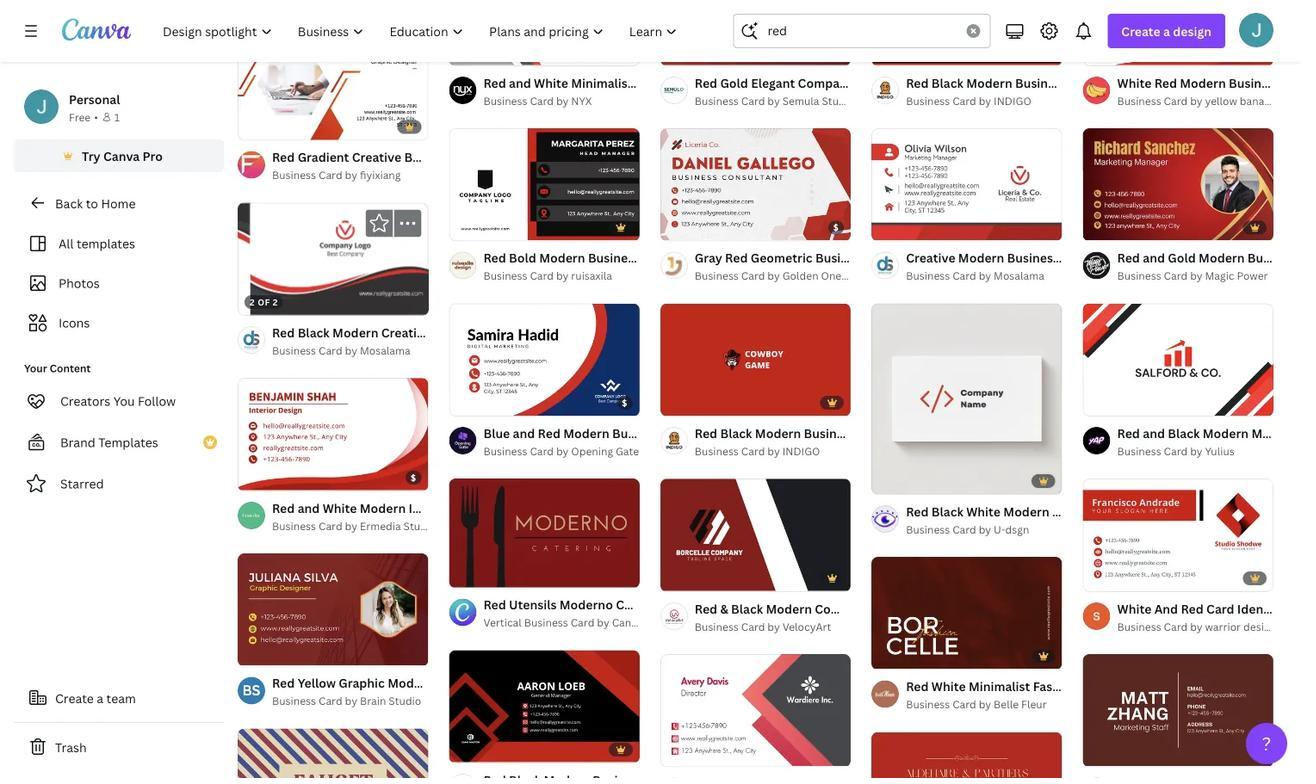 Task type: describe. For each thing, give the bounding box(es) containing it.
modern inside red and white modern interior design business card business card by ermedia studio
[[360, 500, 406, 516]]

black for 'business card by indigo' link to the left
[[720, 425, 752, 442]]

of for red utensils moderno catering business card
[[469, 568, 481, 580]]

red for red and white minimalist furniture business card link
[[484, 74, 506, 91]]

nyx
[[571, 93, 592, 108]]

0 horizontal spatial business card by indigo link
[[695, 443, 851, 460]]

creators you follow link
[[14, 384, 224, 419]]

interior
[[409, 500, 453, 516]]

2 for the red & black modern company business card image
[[695, 572, 701, 583]]

of for white and red card identity mo
[[1103, 572, 1116, 583]]

1 of 2 link for creative modern business card
[[872, 128, 1063, 241]]

business card by brain studio link
[[272, 693, 428, 710]]

1 for business card by warrior design
[[1095, 572, 1100, 583]]

elegant
[[751, 74, 795, 91]]

modern inside red black modern creative business card business card by mosalama
[[333, 324, 379, 341]]

business card by magic power link
[[1118, 267, 1274, 285]]

red and gold modern business link
[[1118, 248, 1301, 267]]

by inside red white minimalist fashion business card business card by belle fleur
[[979, 698, 992, 712]]

2 for white and red card identity modern business card image
[[1118, 572, 1123, 583]]

red black modern creative business card link
[[272, 323, 516, 342]]

gold inside red and gold modern business  business card by magic power
[[1168, 250, 1196, 266]]

semula
[[783, 93, 820, 108]]

red gold elegant company business card image
[[660, 0, 851, 65]]

red for red bold modern business card link
[[484, 250, 506, 266]]

black for business card by u-dsgn link
[[932, 503, 964, 520]]

your
[[24, 361, 47, 376]]

moderno
[[560, 597, 613, 613]]

2 for the bottommost 'red black modern business card' image
[[484, 743, 489, 755]]

vertical business card by canva creative studio link
[[484, 614, 722, 632]]

1 of 2 for white and red card identity mo
[[1095, 572, 1123, 583]]

of for creative modern business card
[[891, 221, 904, 233]]

by inside red utensils moderno catering business card vertical business card by canva creative studio
[[597, 616, 610, 630]]

of for red yellow graphic modern designer business card
[[257, 646, 270, 658]]

all templates link
[[24, 227, 214, 260]]

red utensils moderno catering business card vertical business card by canva creative studio
[[484, 597, 751, 630]]

2 vertical spatial red black modern business card image
[[449, 651, 640, 763]]

of for red bold modern business card
[[469, 221, 481, 233]]

create for create a team
[[55, 690, 94, 707]]

red and white minimalist furniture business card business card by nyx
[[484, 74, 776, 108]]

red yellow graphic modern designer business card business card by brain studio
[[272, 675, 574, 708]]

1 of 2 for red white minimalist fashion business card
[[884, 650, 912, 662]]

business card by warrior design link
[[1118, 618, 1276, 635]]

modern inside "red bold modern business card business card by ruisaxila"
[[539, 250, 585, 266]]

company inside red gold elegant company business card business card by semula studio
[[798, 74, 854, 91]]

red black white modern personal business card link
[[906, 502, 1189, 521]]

red for red & black modern company business card link
[[695, 601, 718, 617]]

1 of 2 for red & black modern company business card
[[673, 572, 701, 583]]

red black white modern personal business card business card by u-dsgn
[[906, 503, 1189, 537]]

2 of 2 link
[[50, 203, 432, 316]]

studio inside red utensils moderno catering business card vertical business card by canva creative studio
[[690, 616, 722, 630]]

1 of 2 link for red utensils moderno catering business card
[[449, 479, 640, 588]]

gray red geometric business consultant business card image
[[660, 128, 851, 240]]

1 of 2 for red utensils moderno catering business card
[[461, 568, 489, 580]]

white inside red and white modern interior design business card business card by ermedia studio
[[323, 500, 357, 516]]

by inside red and white minimalist furniture business card business card by nyx
[[556, 93, 569, 108]]

magic
[[1205, 269, 1235, 283]]

red black modern creative business card image
[[50, 203, 241, 315]]

personal inside the red black white modern personal business card business card by u-dsgn
[[1053, 503, 1104, 520]]

opening
[[571, 444, 613, 458]]

red black white modern personal business card image
[[872, 304, 1063, 494]]

by inside 'red & black modern company business card business card by velocyart'
[[768, 620, 780, 634]]

business card by nyx link
[[484, 92, 640, 109]]

creative inside red utensils moderno catering business card vertical business card by canva creative studio
[[646, 616, 687, 630]]

photos
[[59, 275, 100, 292]]

red gradient creative business card image
[[238, 28, 428, 140]]

red for red black modern creative business card link
[[272, 324, 295, 341]]

indigo for 'business card by indigo' link to the left
[[783, 444, 820, 458]]

by inside the red black white modern personal business card business card by u-dsgn
[[979, 522, 992, 537]]

1 for business card by golden one artz
[[673, 221, 678, 233]]

1 for business card by u-dsgn
[[884, 475, 889, 486]]

try canva pro
[[82, 148, 163, 164]]

of for red white minimalist fashion business card
[[891, 650, 904, 662]]

red minimalist wedding organizer business card image
[[872, 733, 1063, 779]]

company inside 'red & black modern company business card business card by velocyart'
[[815, 601, 871, 617]]

red white minimalist fashion business card image
[[872, 557, 1063, 669]]

studio inside red yellow graphic modern designer business card business card by brain studio
[[389, 694, 421, 708]]

canva inside red utensils moderno catering business card vertical business card by canva creative studio
[[612, 616, 643, 630]]

red bold modern business card image
[[449, 128, 640, 240]]

car
[[1284, 74, 1301, 91]]

of for red black modern creative business card
[[258, 296, 270, 308]]

3
[[907, 475, 912, 486]]

of for red & black modern company business card
[[680, 572, 693, 583]]

minimalist inside red and white minimalist furniture business card business card by nyx
[[571, 74, 633, 91]]

red black modern creative business card - page 2 image
[[241, 203, 432, 315]]

black inside 'red & black modern company business card business card by velocyart'
[[731, 601, 763, 617]]

and for blue and red modern business card
[[513, 425, 535, 442]]

card inside white red modern business car business card by yellow bananas
[[1164, 93, 1188, 108]]

trash
[[55, 739, 87, 756]]

$ for blue and red modern business card
[[622, 397, 628, 409]]

templates
[[98, 435, 158, 451]]

business card by semula studio link
[[695, 92, 855, 109]]

pro
[[143, 148, 163, 164]]

yulius
[[1205, 444, 1235, 458]]

design inside dropdown button
[[1173, 23, 1212, 39]]

red and gold modern business card image
[[1083, 128, 1274, 241]]

photos link
[[24, 267, 214, 300]]

content
[[50, 361, 91, 376]]

by inside red and gold modern business  business card by magic power
[[1190, 269, 1203, 283]]

business card by yulius
[[1118, 444, 1235, 458]]

? button
[[1246, 724, 1288, 765]]

back to home link
[[14, 186, 224, 221]]

0 vertical spatial business card by indigo link
[[906, 92, 1063, 109]]

creative modern business card business card by mosalama
[[906, 250, 1090, 283]]

fleur
[[1022, 698, 1047, 712]]

1 for business card by belle fleur
[[884, 650, 889, 662]]

a for team
[[97, 690, 103, 707]]

a for design
[[1164, 23, 1171, 39]]

1 of 2 link for white and red card identity mo
[[1083, 479, 1274, 592]]

by inside "red bold modern business card business card by ruisaxila"
[[556, 269, 569, 283]]

brain
[[360, 694, 386, 708]]

?
[[1262, 732, 1272, 756]]

follow
[[138, 393, 176, 410]]

red and white modern interior design business card business card by ermedia studio
[[272, 500, 581, 533]]

business card by fiyixiang link
[[272, 167, 428, 184]]

ruisaxila
[[571, 269, 612, 283]]

red bold modern business card link
[[484, 248, 671, 267]]

red and white minimalist furniture business card image
[[449, 0, 640, 65]]

creative modern business card image
[[872, 128, 1063, 240]]

belle
[[994, 698, 1019, 712]]

red for red and gold modern business link
[[1118, 250, 1140, 266]]

2 for "red bold modern business card" image
[[484, 221, 489, 233]]

yellow
[[1205, 93, 1238, 108]]

white and red card identity mo business card by warrior design
[[1118, 601, 1301, 634]]

one
[[821, 269, 842, 283]]

Search search field
[[768, 15, 956, 47]]

2 for red and white modern interior design business card image
[[273, 471, 278, 483]]

1 of 2 link for red and white modern interior design business card
[[238, 378, 428, 491]]

trash link
[[14, 730, 224, 765]]

•
[[94, 110, 98, 124]]

and
[[1155, 601, 1178, 617]]

bs link
[[238, 677, 265, 705]]

by inside red gold elegant company business card business card by semula studio
[[768, 93, 780, 108]]

artz
[[844, 269, 865, 283]]

design inside white and red card identity mo business card by warrior design
[[1244, 620, 1276, 634]]

creative inside red gradient creative business card business card by fiyixiang
[[352, 149, 401, 165]]

by inside white red modern business car business card by yellow bananas
[[1190, 93, 1203, 108]]

by inside red and white modern interior design business card business card by ermedia studio
[[345, 519, 357, 533]]

starred
[[60, 476, 104, 492]]

1 of 2 link for red & black modern company business card
[[660, 479, 851, 592]]

2 for red modern business card "image"
[[1118, 747, 1123, 759]]

white red modern business card image
[[1083, 0, 1274, 65]]

business card by golden one artz link
[[695, 267, 865, 285]]

1 of 2 link for red bold modern business card
[[449, 128, 640, 241]]

by inside red black modern creative business card business card by mosalama
[[345, 343, 357, 358]]

creative modern business card link
[[906, 248, 1090, 267]]

and for red and white modern interior design business card
[[298, 500, 320, 516]]

red gradient creative business card link
[[272, 148, 487, 167]]

white inside red and white minimalist furniture business card business card by nyx
[[534, 74, 568, 91]]

1 vertical spatial red black modern business card business card by indigo
[[695, 425, 887, 458]]

1 of 2 for red and white modern interior design business card
[[250, 471, 278, 483]]

fiyixiang
[[360, 168, 401, 182]]

white inside red white minimalist fashion business card business card by belle fleur
[[932, 679, 966, 695]]

red modern business card image
[[1083, 655, 1274, 767]]

red for red yellow graphic modern designer business card link
[[272, 675, 295, 692]]

red & black modern company business card image
[[660, 479, 851, 591]]

red for red utensils moderno catering business card link
[[484, 597, 506, 613]]

modern inside 'red & black modern company business card business card by velocyart'
[[766, 601, 812, 617]]

create a design
[[1122, 23, 1212, 39]]

business card by ruisaxila link
[[484, 267, 640, 285]]

modern inside blue and red modern business card business card by opening gate
[[564, 425, 610, 442]]

1 for business card by velocyart
[[673, 572, 678, 583]]

red inside blue and red modern business card business card by opening gate
[[538, 425, 561, 442]]

1 for vertical business card by canva creative studio
[[461, 568, 466, 580]]

creative inside creative modern business card business card by mosalama
[[906, 250, 956, 266]]



Task type: locate. For each thing, give the bounding box(es) containing it.
cream and blue red simple barber business card image
[[238, 729, 428, 779]]

0 horizontal spatial business card by mosalama link
[[272, 342, 428, 359]]

1 vertical spatial mosalama
[[360, 343, 411, 358]]

modern inside red and gold modern business  business card by magic power
[[1199, 250, 1245, 266]]

0 vertical spatial red black modern business card business card by indigo
[[906, 74, 1098, 108]]

by left fiyixiang at the left of page
[[345, 168, 357, 182]]

red bold modern business card business card by ruisaxila
[[484, 250, 671, 283]]

1 horizontal spatial business card by mosalama link
[[906, 267, 1063, 285]]

white up business card by belle fleur link
[[932, 679, 966, 695]]

red utensils moderno catering business card image
[[449, 479, 640, 588]]

blue and red modern business card business card by opening gate
[[484, 425, 695, 458]]

by left velocyart
[[768, 620, 780, 634]]

create a team
[[55, 690, 136, 707]]

white down create a design
[[1118, 74, 1152, 91]]

home
[[101, 195, 136, 211]]

identity
[[1238, 601, 1284, 617]]

1 vertical spatial red black modern business card image
[[660, 304, 851, 416]]

1 vertical spatial a
[[97, 690, 103, 707]]

0 horizontal spatial red black modern business card business card by indigo
[[695, 425, 887, 458]]

create for create a design
[[1122, 23, 1161, 39]]

1 for business card by magic power
[[1095, 221, 1100, 233]]

by down creative modern business card link
[[979, 269, 992, 283]]

red and white modern interior design business card image
[[238, 378, 428, 491]]

red inside red and white minimalist furniture business card business card by nyx
[[484, 74, 506, 91]]

2
[[484, 221, 489, 233], [695, 221, 701, 233], [907, 221, 912, 233], [1118, 221, 1123, 233], [250, 296, 255, 308], [273, 296, 278, 308], [273, 471, 278, 483], [484, 568, 489, 580], [695, 572, 701, 583], [1118, 572, 1123, 583], [273, 646, 278, 658], [907, 650, 912, 662], [484, 743, 489, 755], [695, 747, 701, 759], [1118, 747, 1123, 759]]

and for red and white minimalist furniture business card
[[509, 74, 531, 91]]

john smith image
[[1239, 13, 1274, 47]]

2 for "red and black modern business card" image
[[695, 747, 701, 759]]

red inside white and red card identity mo business card by warrior design
[[1181, 601, 1204, 617]]

red inside red black modern creative business card business card by mosalama
[[272, 324, 295, 341]]

your content
[[24, 361, 91, 376]]

1 of 2 for red yellow graphic modern designer business card
[[250, 646, 278, 658]]

black inside the red black white modern personal business card business card by u-dsgn
[[932, 503, 964, 520]]

0 vertical spatial red black modern business card image
[[872, 0, 1063, 65]]

1 horizontal spatial minimalist
[[969, 679, 1030, 695]]

red gold elegant company business card business card by semula studio
[[695, 74, 940, 108]]

red inside red gradient creative business card business card by fiyixiang
[[272, 149, 295, 165]]

by inside red gradient creative business card business card by fiyixiang
[[345, 168, 357, 182]]

of for red black white modern personal business card
[[891, 475, 904, 486]]

0 horizontal spatial indigo
[[783, 444, 820, 458]]

red inside the red black white modern personal business card business card by u-dsgn
[[906, 503, 929, 520]]

try canva pro button
[[14, 140, 224, 172]]

gate
[[616, 444, 639, 458]]

by up the red & black modern company business card image
[[768, 444, 780, 458]]

0 horizontal spatial design
[[1173, 23, 1212, 39]]

by down white and red card identity mo link
[[1190, 620, 1203, 634]]

create a team button
[[14, 681, 224, 716]]

modern inside creative modern business card business card by mosalama
[[959, 250, 1005, 266]]

2 for the creative modern business card image in the right top of the page
[[907, 221, 912, 233]]

modern inside the red black white modern personal business card business card by u-dsgn
[[1004, 503, 1050, 520]]

starred link
[[14, 467, 224, 501]]

0 vertical spatial gold
[[720, 74, 748, 91]]

create left team
[[55, 690, 94, 707]]

a inside button
[[97, 690, 103, 707]]

graphic
[[339, 675, 385, 692]]

by inside blue and red modern business card business card by opening gate
[[556, 444, 569, 458]]

templates
[[77, 236, 135, 252]]

by down red and gold modern business link
[[1190, 269, 1203, 283]]

u-
[[994, 522, 1006, 537]]

minimalist
[[571, 74, 633, 91], [969, 679, 1030, 695]]

canva down red utensils moderno catering business card link
[[612, 616, 643, 630]]

$ up bananas
[[1256, 46, 1262, 58]]

white
[[534, 74, 568, 91], [1118, 74, 1152, 91], [323, 500, 357, 516], [967, 503, 1001, 520], [1118, 601, 1152, 617], [932, 679, 966, 695]]

1 horizontal spatial personal
[[1053, 503, 1104, 520]]

red inside red gold elegant company business card business card by semula studio
[[695, 74, 718, 91]]

red black modern creative business card business card by mosalama
[[272, 324, 516, 358]]

blue
[[484, 425, 510, 442]]

by inside creative modern business card business card by mosalama
[[979, 269, 992, 283]]

1 for business card by mosalama
[[884, 221, 889, 233]]

$ up one
[[834, 222, 839, 233]]

gradient
[[298, 149, 349, 165]]

business card by mosalama link for black
[[272, 342, 428, 359]]

0 horizontal spatial gold
[[720, 74, 748, 91]]

all templates
[[59, 236, 135, 252]]

0 horizontal spatial personal
[[69, 91, 120, 107]]

creators
[[60, 393, 110, 410]]

and inside blue and red modern business card business card by opening gate
[[513, 425, 535, 442]]

by
[[556, 93, 569, 108], [768, 93, 780, 108], [979, 93, 992, 108], [1190, 93, 1203, 108], [345, 168, 357, 182], [556, 269, 569, 283], [768, 269, 780, 283], [979, 269, 992, 283], [1190, 269, 1203, 283], [345, 343, 357, 358], [556, 444, 569, 458], [768, 444, 780, 458], [1190, 444, 1203, 458], [345, 519, 357, 533], [979, 522, 992, 537], [597, 616, 610, 630], [768, 620, 780, 634], [1190, 620, 1203, 634], [345, 694, 357, 708], [979, 698, 992, 712]]

mosalama down red black modern creative business card link
[[360, 343, 411, 358]]

0 horizontal spatial mosalama
[[360, 343, 411, 358]]

1 vertical spatial red black modern business card link
[[695, 424, 887, 443]]

gold left elegant
[[720, 74, 748, 91]]

by left yulius
[[1190, 444, 1203, 458]]

a up 'white red modern business car' link
[[1164, 23, 1171, 39]]

white red modern business car link
[[1118, 73, 1301, 92]]

1 horizontal spatial design
[[1244, 620, 1276, 634]]

1 vertical spatial gold
[[1168, 250, 1196, 266]]

by down 'white red modern business car' link
[[1190, 93, 1203, 108]]

by down red bold modern business card link
[[556, 269, 569, 283]]

business inside white and red card identity mo business card by warrior design
[[1118, 620, 1162, 634]]

golden
[[783, 269, 819, 283]]

design down identity
[[1244, 620, 1276, 634]]

white inside white and red card identity mo business card by warrior design
[[1118, 601, 1152, 617]]

red white minimalist fashion business card business card by belle fleur
[[906, 679, 1164, 712]]

white inside white red modern business car business card by yellow bananas
[[1118, 74, 1152, 91]]

1 horizontal spatial create
[[1122, 23, 1161, 39]]

1 vertical spatial create
[[55, 690, 94, 707]]

0 vertical spatial indigo
[[994, 93, 1032, 108]]

canva inside button
[[103, 148, 140, 164]]

1 vertical spatial design
[[1244, 620, 1276, 634]]

design
[[456, 500, 496, 516]]

gold up business card by magic power link
[[1168, 250, 1196, 266]]

red & black modern company business card business card by velocyart
[[695, 601, 957, 634]]

2 for red yellow graphic modern designer business card image
[[273, 646, 278, 658]]

$ for red and white modern interior design business card
[[411, 472, 417, 483]]

by inside red yellow graphic modern designer business card business card by brain studio
[[345, 694, 357, 708]]

blue and red modern business card image
[[449, 304, 640, 416]]

by down graphic
[[345, 694, 357, 708]]

create up 'white red modern business car' link
[[1122, 23, 1161, 39]]

1 vertical spatial business card by indigo link
[[695, 443, 851, 460]]

$ up red and white modern interior design business card link
[[411, 472, 417, 483]]

1 of 3 link
[[872, 304, 1063, 494]]

1 vertical spatial canva
[[612, 616, 643, 630]]

0 vertical spatial business card by mosalama link
[[906, 267, 1063, 285]]

by down red black modern creative business card link
[[345, 343, 357, 358]]

0 vertical spatial create
[[1122, 23, 1161, 39]]

red inside red yellow graphic modern designer business card business card by brain studio
[[272, 675, 295, 692]]

red black modern business card image
[[872, 0, 1063, 65], [660, 304, 851, 416], [449, 651, 640, 763]]

by left u-
[[979, 522, 992, 537]]

red and black modern marketing manager business card image
[[1083, 304, 1274, 416]]

minimalist up belle
[[969, 679, 1030, 695]]

business card by indigo link
[[906, 92, 1063, 109], [695, 443, 851, 460]]

design up 'white red modern business car' link
[[1173, 23, 1212, 39]]

$ for white red modern business car
[[1256, 46, 1262, 58]]

and inside red and white modern interior design business card business card by ermedia studio
[[298, 500, 320, 516]]

black inside red black modern creative business card business card by mosalama
[[298, 324, 330, 341]]

red black modern business card link for 'business card by indigo' link to the top
[[906, 73, 1098, 92]]

1 of 2 link for red and gold modern business 
[[1083, 128, 1274, 241]]

a left team
[[97, 690, 103, 707]]

red for red white minimalist fashion business card link
[[906, 679, 929, 695]]

0 horizontal spatial a
[[97, 690, 103, 707]]

1 vertical spatial company
[[815, 601, 871, 617]]

brain studio element
[[238, 677, 265, 705]]

0 vertical spatial minimalist
[[571, 74, 633, 91]]

red black modern business card business card by indigo
[[906, 74, 1098, 108], [695, 425, 887, 458]]

brand templates link
[[14, 425, 224, 460]]

velocyart
[[783, 620, 832, 634]]

create inside dropdown button
[[1122, 23, 1161, 39]]

2 horizontal spatial red black modern business card image
[[872, 0, 1063, 65]]

icons link
[[24, 307, 214, 339]]

2 for red and gold modern business card image
[[1118, 221, 1123, 233]]

studio
[[822, 93, 855, 108], [404, 519, 436, 533], [690, 616, 722, 630], [389, 694, 421, 708]]

red white minimalist fashion business card link
[[906, 677, 1164, 696]]

0 horizontal spatial minimalist
[[571, 74, 633, 91]]

1 of 2 link for red yellow graphic modern designer business card
[[238, 554, 428, 666]]

and inside red and gold modern business  business card by magic power
[[1143, 250, 1165, 266]]

business card by indigo link up the creative modern business card image in the right top of the page
[[906, 92, 1063, 109]]

of for red and white modern interior design business card
[[257, 471, 270, 483]]

red utensils moderno catering business card link
[[484, 595, 751, 614]]

0 horizontal spatial red black modern business card link
[[695, 424, 887, 443]]

minimalist inside red white minimalist fashion business card business card by belle fleur
[[969, 679, 1030, 695]]

0 vertical spatial personal
[[69, 91, 120, 107]]

yellow
[[298, 675, 336, 692]]

top level navigation element
[[152, 14, 692, 48]]

red and gold modern business  business card by magic power
[[1118, 250, 1301, 283]]

business card by yulius link
[[1118, 443, 1274, 460]]

mosalama inside creative modern business card business card by mosalama
[[994, 269, 1045, 283]]

1 horizontal spatial red black modern business card business card by indigo
[[906, 74, 1098, 108]]

by left nyx
[[556, 93, 569, 108]]

and up business card by magic power link
[[1143, 250, 1165, 266]]

by left opening on the bottom left of page
[[556, 444, 569, 458]]

1 of 2 link for red white minimalist fashion business card
[[872, 557, 1063, 670]]

brand
[[60, 435, 95, 451]]

designer
[[437, 675, 489, 692]]

white left and
[[1118, 601, 1152, 617]]

indigo for 'business card by indigo' link to the top
[[994, 93, 1032, 108]]

red for the red gold elegant company business card link
[[695, 74, 718, 91]]

by left ermedia
[[345, 519, 357, 533]]

by left belle
[[979, 698, 992, 712]]

create
[[1122, 23, 1161, 39], [55, 690, 94, 707]]

you
[[113, 393, 135, 410]]

red inside red utensils moderno catering business card vertical business card by canva creative studio
[[484, 597, 506, 613]]

2 for gray red geometric business consultant business card image on the right of page
[[695, 221, 701, 233]]

company up semula
[[798, 74, 854, 91]]

1 horizontal spatial gold
[[1168, 250, 1196, 266]]

1 vertical spatial minimalist
[[969, 679, 1030, 695]]

$ up blue and red modern business card link
[[622, 397, 628, 409]]

1 of 2 for red bold modern business card
[[461, 221, 489, 233]]

0 vertical spatial a
[[1164, 23, 1171, 39]]

2 for "red white minimalist fashion business card" 'image' at right
[[907, 650, 912, 662]]

2 for 'red utensils moderno catering business card' image
[[484, 568, 489, 580]]

1 horizontal spatial canva
[[612, 616, 643, 630]]

1 vertical spatial indigo
[[783, 444, 820, 458]]

1 vertical spatial business card by mosalama link
[[272, 342, 428, 359]]

creators you follow
[[60, 393, 176, 410]]

red inside red and gold modern business  business card by magic power
[[1118, 250, 1140, 266]]

a inside dropdown button
[[1164, 23, 1171, 39]]

red inside "red bold modern business card business card by ruisaxila"
[[484, 250, 506, 266]]

company up velocyart
[[815, 601, 871, 617]]

red gradient creative business card business card by fiyixiang
[[272, 149, 487, 182]]

black for 'business card by indigo' link to the top
[[932, 74, 964, 91]]

1 horizontal spatial red black modern business card image
[[660, 304, 851, 416]]

1 of 2 for red and gold modern business 
[[1095, 221, 1123, 233]]

by inside white and red card identity mo business card by warrior design
[[1190, 620, 1203, 634]]

red and black modern business card image
[[660, 655, 851, 767]]

1 horizontal spatial indigo
[[994, 93, 1032, 108]]

canva
[[103, 148, 140, 164], [612, 616, 643, 630]]

None search field
[[733, 14, 991, 48]]

ermedia
[[360, 519, 401, 533]]

modern inside red yellow graphic modern designer business card business card by brain studio
[[388, 675, 434, 692]]

0 horizontal spatial canva
[[103, 148, 140, 164]]

red inside red and white modern interior design business card business card by ermedia studio
[[272, 500, 295, 516]]

and up business card by ermedia studio link
[[298, 500, 320, 516]]

1 horizontal spatial business card by indigo link
[[906, 92, 1063, 109]]

bananas
[[1240, 93, 1282, 108]]

and inside red and white minimalist furniture business card business card by nyx
[[509, 74, 531, 91]]

modern inside white red modern business car business card by yellow bananas
[[1180, 74, 1226, 91]]

1 of 2 for creative modern business card
[[884, 221, 912, 233]]

1 for business card by ruisaxila
[[461, 221, 466, 233]]

white inside the red black white modern personal business card business card by u-dsgn
[[967, 503, 1001, 520]]

0 vertical spatial design
[[1173, 23, 1212, 39]]

of
[[469, 221, 481, 233], [680, 221, 693, 233], [891, 221, 904, 233], [1103, 221, 1116, 233], [258, 296, 270, 308], [257, 471, 270, 483], [891, 475, 904, 486], [469, 568, 481, 580], [680, 572, 693, 583], [1103, 572, 1116, 583], [257, 646, 270, 658], [891, 650, 904, 662], [469, 743, 481, 755], [680, 747, 693, 759], [1103, 747, 1116, 759]]

business card by mosalama link for modern
[[906, 267, 1063, 285]]

business card by belle fleur link
[[906, 696, 1063, 714]]

red and white modern interior design business card link
[[272, 499, 581, 517]]

white up business card by u-dsgn link
[[967, 503, 1001, 520]]

of for red and gold modern business 
[[1103, 221, 1116, 233]]

mosalama down creative modern business card link
[[994, 269, 1045, 283]]

white up business card by nyx link
[[534, 74, 568, 91]]

1 horizontal spatial mosalama
[[994, 269, 1045, 283]]

1 for business card by ermedia studio
[[250, 471, 255, 483]]

1 for business card by brain studio
[[250, 646, 255, 658]]

furniture
[[636, 74, 690, 91]]

0 vertical spatial mosalama
[[994, 269, 1045, 283]]

creative inside red black modern creative business card business card by mosalama
[[381, 324, 431, 341]]

business card by opening gate link
[[484, 443, 640, 460]]

red inside 'red & black modern company business card business card by velocyart'
[[695, 601, 718, 617]]

0 vertical spatial canva
[[103, 148, 140, 164]]

white and red card identity modern business card image
[[1083, 479, 1274, 591]]

try
[[82, 148, 100, 164]]

business card by golden one artz
[[695, 269, 865, 283]]

by up the creative modern business card image in the right top of the page
[[979, 93, 992, 108]]

gold inside red gold elegant company business card business card by semula studio
[[720, 74, 748, 91]]

by down elegant
[[768, 93, 780, 108]]

creative
[[352, 149, 401, 165], [906, 250, 956, 266], [381, 324, 431, 341], [646, 616, 687, 630]]

canva right try
[[103, 148, 140, 164]]

bold
[[509, 250, 536, 266]]

company
[[798, 74, 854, 91], [815, 601, 871, 617]]

card inside red and gold modern business  business card by magic power
[[1164, 269, 1188, 283]]

by down red utensils moderno catering business card link
[[597, 616, 610, 630]]

icons
[[59, 315, 90, 331]]

1 horizontal spatial a
[[1164, 23, 1171, 39]]

red yellow graphic modern designer business card image
[[238, 554, 428, 666]]

business card by indigo link up the red & black modern company business card image
[[695, 443, 851, 460]]

catering
[[616, 597, 666, 613]]

business card by ermedia studio link
[[272, 517, 436, 535]]

fashion
[[1033, 679, 1079, 695]]

brain studio image
[[238, 677, 265, 705]]

0 horizontal spatial create
[[55, 690, 94, 707]]

1 of 2 link
[[449, 128, 640, 241], [660, 128, 851, 241], [872, 128, 1063, 241], [1083, 128, 1274, 241], [238, 378, 428, 491], [449, 479, 640, 588], [660, 479, 851, 592], [1083, 479, 1274, 592], [238, 554, 428, 666], [872, 557, 1063, 670], [449, 651, 640, 763], [660, 654, 851, 767], [1083, 654, 1274, 767]]

and right blue
[[513, 425, 535, 442]]

red & black modern company business card link
[[695, 599, 957, 618]]

red inside red white minimalist fashion business card business card by belle fleur
[[906, 679, 929, 695]]

red for "red gradient creative business card" link
[[272, 149, 295, 165]]

create inside button
[[55, 690, 94, 707]]

mosalama inside red black modern creative business card business card by mosalama
[[360, 343, 411, 358]]

minimalist up nyx
[[571, 74, 633, 91]]

a
[[1164, 23, 1171, 39], [97, 690, 103, 707]]

0 horizontal spatial red black modern business card image
[[449, 651, 640, 763]]

and up business card by nyx link
[[509, 74, 531, 91]]

1 horizontal spatial red black modern business card link
[[906, 73, 1098, 92]]

studio inside red and white modern interior design business card business card by ermedia studio
[[404, 519, 436, 533]]

white red modern business car business card by yellow bananas
[[1118, 74, 1301, 108]]

studio inside red gold elegant company business card business card by semula studio
[[822, 93, 855, 108]]

1 vertical spatial personal
[[1053, 503, 1104, 520]]

power
[[1237, 269, 1268, 283]]

red inside white red modern business car business card by yellow bananas
[[1155, 74, 1177, 91]]

red for red black white modern personal business card link
[[906, 503, 929, 520]]

white up business card by ermedia studio link
[[323, 500, 357, 516]]

0 vertical spatial company
[[798, 74, 854, 91]]

back to home
[[55, 195, 136, 211]]

red black modern business card link for 'business card by indigo' link to the left
[[695, 424, 887, 443]]

by left "golden"
[[768, 269, 780, 283]]

create a design button
[[1108, 14, 1226, 48]]

back
[[55, 195, 83, 211]]

0 vertical spatial red black modern business card link
[[906, 73, 1098, 92]]

red for red and white modern interior design business card link
[[272, 500, 295, 516]]

and for red and gold modern business 
[[1143, 250, 1165, 266]]



Task type: vqa. For each thing, say whether or not it's contained in the screenshot.


